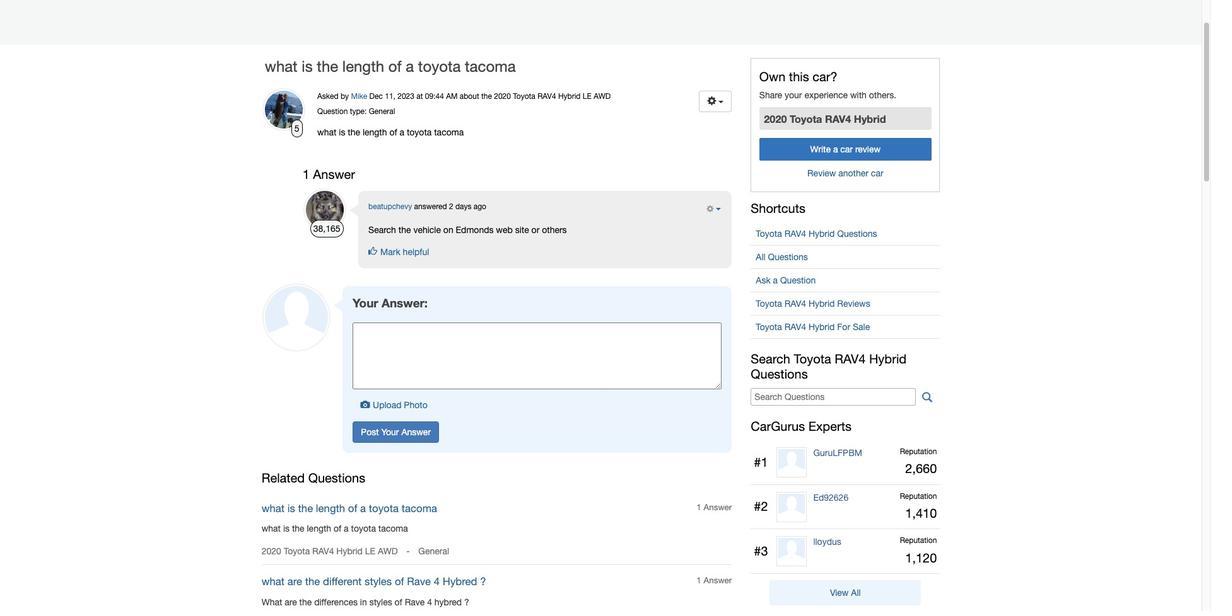 Task type: vqa. For each thing, say whether or not it's contained in the screenshot.
'#1'
yes



Task type: describe. For each thing, give the bounding box(es) containing it.
0 horizontal spatial 4
[[427, 598, 432, 608]]

all inside shortcuts menu
[[756, 252, 766, 262]]

the left different
[[305, 576, 320, 589]]

answer:
[[382, 297, 428, 311]]

upload
[[373, 401, 402, 411]]

different
[[323, 576, 362, 589]]

answered
[[414, 203, 447, 211]]

view all link
[[770, 581, 921, 606]]

rav4 inside related questions element
[[312, 547, 334, 557]]

toyota rav4 hybrid for sale link
[[751, 316, 940, 339]]

type:
[[350, 107, 367, 116]]

2020 toyota rav4 hybrid le awd
[[262, 547, 398, 557]]

site
[[515, 225, 529, 236]]

review
[[808, 168, 836, 179]]

asked by mike dec 11, 2023 at 09:44 am about the 2020 toyota rav4 hybrid le awd question type: general
[[317, 92, 611, 116]]

own this car? share your experience with others.
[[759, 70, 897, 101]]

or
[[532, 225, 540, 236]]

at
[[417, 92, 423, 101]]

1 answer for what is the length of a toyota tacoma
[[697, 503, 732, 513]]

toyota inside toyota rav4 hybrid reviews link
[[756, 299, 782, 309]]

shortcuts menu
[[751, 222, 940, 339]]

awd inside related questions element
[[378, 547, 398, 557]]

questions inside toyota rav4 hybrid questions link
[[837, 229, 877, 239]]

1 vertical spatial all
[[851, 589, 861, 599]]

lloydus
[[813, 538, 841, 548]]

reputation 1,410
[[900, 492, 937, 521]]

asked
[[317, 92, 339, 101]]

search the vehicle on edmonds web site or others
[[368, 225, 567, 236]]

what is the length of a toyota tacoma down the related questions
[[262, 503, 437, 515]]

the up asked
[[317, 57, 338, 75]]

ask a question link
[[751, 269, 940, 292]]

sale
[[853, 322, 870, 332]]

answer for what is the length of a toyota tacoma
[[704, 503, 732, 513]]

dec
[[369, 92, 383, 101]]

a inside shortcuts menu
[[773, 275, 778, 286]]

0 horizontal spatial ?
[[464, 598, 469, 608]]

2023
[[398, 92, 414, 101]]

what is the length of a toyota tacoma down 11,
[[317, 127, 464, 138]]

11,
[[385, 92, 396, 101]]

5
[[294, 124, 299, 134]]

review another car
[[808, 168, 884, 179]]

what are the  differences in styles of rave 4 hybred ?
[[262, 598, 469, 608]]

1 for what is the length of a toyota tacoma
[[697, 503, 701, 513]]

#3
[[754, 544, 768, 559]]

2020 inside asked by mike dec 11, 2023 at 09:44 am about the 2020 toyota rav4 hybrid le awd question type: general
[[494, 92, 511, 101]]

length up the 2020 toyota rav4 hybrid le awd
[[307, 524, 331, 534]]

write a car review link
[[759, 138, 932, 161]]

your
[[353, 297, 378, 311]]

2
[[449, 203, 453, 211]]

for
[[837, 322, 850, 332]]

beatupchevy link
[[368, 203, 412, 211]]

the up mark helpful
[[399, 225, 411, 236]]

#2
[[754, 500, 768, 514]]

on
[[443, 225, 453, 236]]

differences
[[314, 598, 358, 608]]

mark helpful link
[[368, 248, 429, 258]]

are for what
[[287, 576, 302, 589]]

2,660
[[905, 462, 937, 476]]

question inside shortcuts menu
[[780, 275, 816, 286]]

a up 2023
[[406, 57, 414, 75]]

all questions link
[[751, 246, 940, 268]]

toyota rav4 hybrid questions link
[[751, 222, 940, 245]]

car for another
[[871, 168, 884, 179]]

09:44
[[425, 92, 444, 101]]

2020 for 2020 toyota rav4 hybrid
[[764, 113, 787, 126]]

1 answer for what are the different styles of rave 4 hybred ?
[[697, 576, 732, 586]]

days
[[455, 203, 472, 211]]

rav4 inside search toyota rav4 hybrid questions
[[835, 352, 866, 366]]

helpful
[[403, 248, 429, 258]]

-
[[406, 547, 410, 557]]

toyota rav4 hybrid reviews link
[[751, 292, 940, 315]]

of down what are the different styles of rave 4 hybred ? link
[[395, 598, 402, 608]]

the inside asked by mike dec 11, 2023 at 09:44 am about the 2020 toyota rav4 hybrid le awd question type: general
[[481, 92, 492, 101]]

mike link
[[351, 92, 367, 101]]

1 vertical spatial rave
[[405, 598, 425, 608]]

with
[[850, 90, 867, 101]]

mike
[[351, 92, 367, 101]]

hybred
[[435, 598, 462, 608]]

? inside what are the different styles of rave 4 hybred ? link
[[480, 576, 486, 589]]

ago
[[474, 203, 486, 211]]

gurulfpbm
[[813, 449, 862, 459]]

the down type:
[[348, 127, 360, 138]]

related
[[262, 471, 305, 486]]

reputation 2,660
[[900, 448, 937, 476]]

a down 2023
[[400, 127, 404, 138]]

a right write in the top of the page
[[833, 145, 838, 155]]

38,165
[[313, 224, 340, 234]]

upload photo button
[[353, 395, 436, 417]]

2020 toyota rav4 hybrid
[[764, 113, 886, 126]]

others
[[542, 225, 567, 236]]

0 vertical spatial styles
[[365, 576, 392, 589]]

this
[[789, 70, 809, 84]]

#1
[[754, 455, 768, 470]]

rav4 inside asked by mike dec 11, 2023 at 09:44 am about the 2020 toyota rav4 hybrid le awd question type: general
[[538, 92, 556, 101]]

search for search toyota rav4 hybrid questions
[[751, 352, 790, 366]]

questions inside search toyota rav4 hybrid questions
[[751, 367, 808, 381]]

reputation for 1,120
[[900, 537, 937, 546]]

of up the 2020 toyota rav4 hybrid le awd
[[348, 503, 357, 515]]

reputation for 1,410
[[900, 492, 937, 501]]

2020 for 2020 toyota rav4 hybrid le awd
[[262, 547, 281, 557]]

0 vertical spatial answer
[[313, 167, 355, 182]]

ed92626
[[813, 493, 849, 503]]

toyota rav4 hybrid reviews
[[756, 299, 870, 309]]

toyota inside asked by mike dec 11, 2023 at 09:44 am about the 2020 toyota rav4 hybrid le awd question type: general
[[513, 92, 535, 101]]

ask a question
[[756, 275, 816, 286]]

view all
[[830, 589, 861, 599]]



Task type: locate. For each thing, give the bounding box(es) containing it.
search down toyota rav4 hybrid for sale
[[751, 352, 790, 366]]

what are the different styles of rave 4 hybred ? link
[[262, 575, 486, 590]]

1 vertical spatial are
[[285, 598, 297, 608]]

experience
[[805, 90, 848, 101]]

what are the different styles of rave 4 hybred ?
[[262, 576, 486, 589]]

reputation up 1,410
[[900, 492, 937, 501]]

0 vertical spatial rave
[[407, 576, 431, 589]]

shortcuts
[[751, 201, 806, 215]]

tacoma
[[465, 57, 516, 75], [434, 127, 464, 138], [402, 503, 437, 515], [378, 524, 408, 534]]

1 vertical spatial 2020
[[764, 113, 787, 126]]

1 vertical spatial awd
[[378, 547, 398, 557]]

?
[[480, 576, 486, 589], [464, 598, 469, 608]]

what is the length of a toyota tacoma link
[[262, 502, 437, 517]]

by
[[341, 92, 349, 101]]

3 reputation from the top
[[900, 537, 937, 546]]

1 vertical spatial car
[[871, 168, 884, 179]]

search inside search toyota rav4 hybrid questions
[[751, 352, 790, 366]]

questions inside all questions link
[[768, 252, 808, 262]]

are down the 2020 toyota rav4 hybrid le awd
[[287, 576, 302, 589]]

0 vertical spatial question
[[317, 107, 348, 116]]

questions up all questions link
[[837, 229, 877, 239]]

reputation up '1,120'
[[900, 537, 937, 546]]

1,120
[[905, 551, 937, 566]]

awd inside asked by mike dec 11, 2023 at 09:44 am about the 2020 toyota rav4 hybrid le awd question type: general
[[594, 92, 611, 101]]

are right what
[[285, 598, 297, 608]]

hybrid inside asked by mike dec 11, 2023 at 09:44 am about the 2020 toyota rav4 hybrid le awd question type: general
[[558, 92, 581, 101]]

toyota inside related questions element
[[284, 547, 310, 557]]

car inside write a car review link
[[840, 145, 853, 155]]

0 vertical spatial 2020
[[494, 92, 511, 101]]

2 vertical spatial 1
[[697, 576, 701, 586]]

mark helpful
[[380, 248, 429, 258]]

1 reputation from the top
[[900, 448, 937, 457]]

0 vertical spatial are
[[287, 576, 302, 589]]

general inside related questions element
[[418, 547, 449, 557]]

questions up ask a question
[[768, 252, 808, 262]]

1 vertical spatial answer
[[704, 503, 732, 513]]

question inside asked by mike dec 11, 2023 at 09:44 am about the 2020 toyota rav4 hybrid le awd question type: general
[[317, 107, 348, 116]]

reviews
[[837, 299, 870, 309]]

2020 down share
[[764, 113, 787, 126]]

reputation up 2,660 on the right of page
[[900, 448, 937, 457]]

all questions
[[756, 252, 808, 262]]

1 vertical spatial 1
[[697, 503, 701, 513]]

upload photo
[[373, 401, 428, 411]]

0 vertical spatial le
[[583, 92, 592, 101]]

what is the length of a toyota tacoma up 11,
[[265, 57, 516, 75]]

a up the 2020 toyota rav4 hybrid le awd
[[360, 503, 366, 515]]

1 vertical spatial 1 answer
[[697, 503, 732, 513]]

hybrid inside related questions element
[[336, 547, 363, 557]]

length up mike link
[[342, 57, 384, 75]]

Search Questions text field
[[751, 388, 916, 406]]

rav4
[[538, 92, 556, 101], [825, 113, 851, 126], [785, 229, 806, 239], [785, 299, 806, 309], [785, 322, 806, 332], [835, 352, 866, 366], [312, 547, 334, 557]]

2 reputation from the top
[[900, 492, 937, 501]]

car right the another
[[871, 168, 884, 179]]

mark
[[380, 248, 400, 258]]

length down type:
[[363, 127, 387, 138]]

le inside related questions element
[[365, 547, 375, 557]]

about
[[460, 92, 479, 101]]

review
[[855, 145, 881, 155]]

1 vertical spatial le
[[365, 547, 375, 557]]

hybred
[[443, 576, 477, 589]]

1 horizontal spatial awd
[[594, 92, 611, 101]]

tacoma inside what is the length of a toyota tacoma link
[[402, 503, 437, 515]]

reputation
[[900, 448, 937, 457], [900, 492, 937, 501], [900, 537, 937, 546]]

0 vertical spatial 1 answer
[[303, 167, 355, 182]]

1 vertical spatial question
[[780, 275, 816, 286]]

in
[[360, 598, 367, 608]]

awd
[[594, 92, 611, 101], [378, 547, 398, 557]]

search toyota rav4 hybrid questions
[[751, 352, 907, 381]]

2 vertical spatial 1 answer
[[697, 576, 732, 586]]

1 horizontal spatial question
[[780, 275, 816, 286]]

is
[[302, 57, 313, 75], [339, 127, 345, 138], [287, 503, 295, 515], [283, 524, 290, 534]]

0 vertical spatial general
[[369, 107, 395, 116]]

1 horizontal spatial 4
[[434, 576, 440, 589]]

1 horizontal spatial search
[[751, 352, 790, 366]]

beatupchevy answered 2 days ago
[[368, 203, 486, 211]]

reputation 1,120
[[900, 537, 937, 566]]

2 horizontal spatial 2020
[[764, 113, 787, 126]]

toyota
[[513, 92, 535, 101], [790, 113, 822, 126], [756, 229, 782, 239], [756, 299, 782, 309], [756, 322, 782, 332], [794, 352, 831, 366], [284, 547, 310, 557]]

questions up what is the length of a toyota tacoma link on the left of page
[[308, 471, 365, 486]]

of up what are the  differences in styles of rave 4 hybred ?
[[395, 576, 404, 589]]

question down asked
[[317, 107, 348, 116]]

2020 up what
[[262, 547, 281, 557]]

0 horizontal spatial question
[[317, 107, 348, 116]]

1 vertical spatial general
[[418, 547, 449, 557]]

beatupchevy
[[368, 203, 412, 211]]

answer for what are the different styles of rave 4 hybred ?
[[704, 576, 732, 586]]

0 vertical spatial 1
[[303, 167, 310, 182]]

2020 inside related questions element
[[262, 547, 281, 557]]

edmonds
[[456, 225, 494, 236]]

what
[[265, 57, 298, 75], [317, 127, 337, 138], [262, 503, 285, 515], [262, 524, 281, 534], [262, 576, 285, 589]]

am
[[446, 92, 458, 101]]

1 horizontal spatial 2020
[[494, 92, 511, 101]]

2 vertical spatial answer
[[704, 576, 732, 586]]

of up 11,
[[388, 57, 402, 75]]

all up ask
[[756, 252, 766, 262]]

0 horizontal spatial car
[[840, 145, 853, 155]]

length
[[342, 57, 384, 75], [363, 127, 387, 138], [316, 503, 345, 515], [307, 524, 331, 534]]

0 vertical spatial search
[[368, 225, 396, 236]]

0 vertical spatial 4
[[434, 576, 440, 589]]

experts
[[809, 419, 852, 434]]

0 vertical spatial ?
[[480, 576, 486, 589]]

cargurus experts
[[751, 419, 852, 434]]

le inside asked by mike dec 11, 2023 at 09:44 am about the 2020 toyota rav4 hybrid le awd question type: general
[[583, 92, 592, 101]]

of
[[388, 57, 402, 75], [390, 127, 397, 138], [348, 503, 357, 515], [334, 524, 341, 534], [395, 576, 404, 589], [395, 598, 402, 608]]

write a car review
[[810, 145, 881, 155]]

1 horizontal spatial car
[[871, 168, 884, 179]]

questions up "cargurus"
[[751, 367, 808, 381]]

cargurus
[[751, 419, 805, 434]]

your
[[785, 90, 802, 101]]

share
[[759, 90, 782, 101]]

2020 right about
[[494, 92, 511, 101]]

are
[[287, 576, 302, 589], [285, 598, 297, 608]]

1 horizontal spatial le
[[583, 92, 592, 101]]

search up mark
[[368, 225, 396, 236]]

others.
[[869, 90, 897, 101]]

1,410
[[905, 506, 937, 521]]

1 answer
[[303, 167, 355, 182], [697, 503, 732, 513], [697, 576, 732, 586]]

1 horizontal spatial all
[[851, 589, 861, 599]]

rave down the -
[[407, 576, 431, 589]]

what is the length of a toyota tacoma
[[265, 57, 516, 75], [317, 127, 464, 138], [262, 503, 437, 515], [262, 524, 408, 534]]

own
[[759, 70, 786, 84]]

0 vertical spatial reputation
[[900, 448, 937, 457]]

styles up what are the  differences in styles of rave 4 hybred ?
[[365, 576, 392, 589]]

1 vertical spatial reputation
[[900, 492, 937, 501]]

car left the review
[[840, 145, 853, 155]]

general down dec
[[369, 107, 395, 116]]

toyota inside search toyota rav4 hybrid questions
[[794, 352, 831, 366]]

le
[[583, 92, 592, 101], [365, 547, 375, 557]]

related questions
[[262, 471, 365, 486]]

the right about
[[481, 92, 492, 101]]

1 vertical spatial 4
[[427, 598, 432, 608]]

1 horizontal spatial general
[[418, 547, 449, 557]]

what is the length of a toyota tacoma up the 2020 toyota rav4 hybrid le awd
[[262, 524, 408, 534]]

1 vertical spatial search
[[751, 352, 790, 366]]

styles
[[365, 576, 392, 589], [369, 598, 392, 608]]

general
[[369, 107, 395, 116], [418, 547, 449, 557]]

write
[[810, 145, 831, 155]]

related questions element
[[262, 493, 732, 612]]

are for what
[[285, 598, 297, 608]]

toyota inside toyota rav4 hybrid questions link
[[756, 229, 782, 239]]

search for search the vehicle on edmonds web site or others
[[368, 225, 396, 236]]

toyota rav4 hybrid questions
[[756, 229, 877, 239]]

question up toyota rav4 hybrid reviews
[[780, 275, 816, 286]]

toyota rav4 hybrid for sale
[[756, 322, 870, 332]]

0 vertical spatial all
[[756, 252, 766, 262]]

None text field
[[353, 323, 722, 390]]

general inside asked by mike dec 11, 2023 at 09:44 am about the 2020 toyota rav4 hybrid le awd question type: general
[[369, 107, 395, 116]]

toyota inside toyota rav4 hybrid for sale link
[[756, 322, 782, 332]]

car for a
[[840, 145, 853, 155]]

rave
[[407, 576, 431, 589], [405, 598, 425, 608]]

view
[[830, 589, 849, 599]]

car?
[[813, 70, 838, 84]]

a down what is the length of a toyota tacoma link on the left of page
[[344, 524, 349, 534]]

questions
[[837, 229, 877, 239], [768, 252, 808, 262], [751, 367, 808, 381], [308, 471, 365, 486]]

0 horizontal spatial awd
[[378, 547, 398, 557]]

length down the related questions
[[316, 503, 345, 515]]

the down the related questions
[[298, 503, 313, 515]]

reputation for 2,660
[[900, 448, 937, 457]]

0 horizontal spatial search
[[368, 225, 396, 236]]

of down 11,
[[390, 127, 397, 138]]

ask
[[756, 275, 771, 286]]

1 vertical spatial styles
[[369, 598, 392, 608]]

0 vertical spatial car
[[840, 145, 853, 155]]

of down what is the length of a toyota tacoma link on the left of page
[[334, 524, 341, 534]]

your answer:
[[353, 297, 428, 311]]

hybrid
[[558, 92, 581, 101], [854, 113, 886, 126], [809, 229, 835, 239], [809, 299, 835, 309], [809, 322, 835, 332], [869, 352, 907, 366], [336, 547, 363, 557]]

0 horizontal spatial le
[[365, 547, 375, 557]]

0 horizontal spatial 2020
[[262, 547, 281, 557]]

1 vertical spatial ?
[[464, 598, 469, 608]]

2 vertical spatial reputation
[[900, 537, 937, 546]]

the up the 2020 toyota rav4 hybrid le awd
[[292, 524, 304, 534]]

2 vertical spatial 2020
[[262, 547, 281, 557]]

general right the -
[[418, 547, 449, 557]]

a
[[406, 57, 414, 75], [400, 127, 404, 138], [833, 145, 838, 155], [773, 275, 778, 286], [360, 503, 366, 515], [344, 524, 349, 534]]

1 horizontal spatial ?
[[480, 576, 486, 589]]

web
[[496, 225, 513, 236]]

what
[[262, 598, 282, 608]]

a right ask
[[773, 275, 778, 286]]

all right view
[[851, 589, 861, 599]]

0 horizontal spatial general
[[369, 107, 395, 116]]

toyota
[[418, 57, 461, 75], [407, 127, 432, 138], [369, 503, 399, 515], [351, 524, 376, 534]]

photo
[[404, 401, 428, 411]]

the left differences
[[299, 598, 312, 608]]

review another car link
[[808, 168, 884, 179]]

vehicle
[[413, 225, 441, 236]]

rave left hybred
[[405, 598, 425, 608]]

1 for what are the different styles of rave 4 hybred ?
[[697, 576, 701, 586]]

0 horizontal spatial all
[[756, 252, 766, 262]]

hybrid inside search toyota rav4 hybrid questions
[[869, 352, 907, 366]]

2020
[[494, 92, 511, 101], [764, 113, 787, 126], [262, 547, 281, 557]]

0 vertical spatial awd
[[594, 92, 611, 101]]

styles right in
[[369, 598, 392, 608]]

None submit
[[353, 422, 439, 443]]



